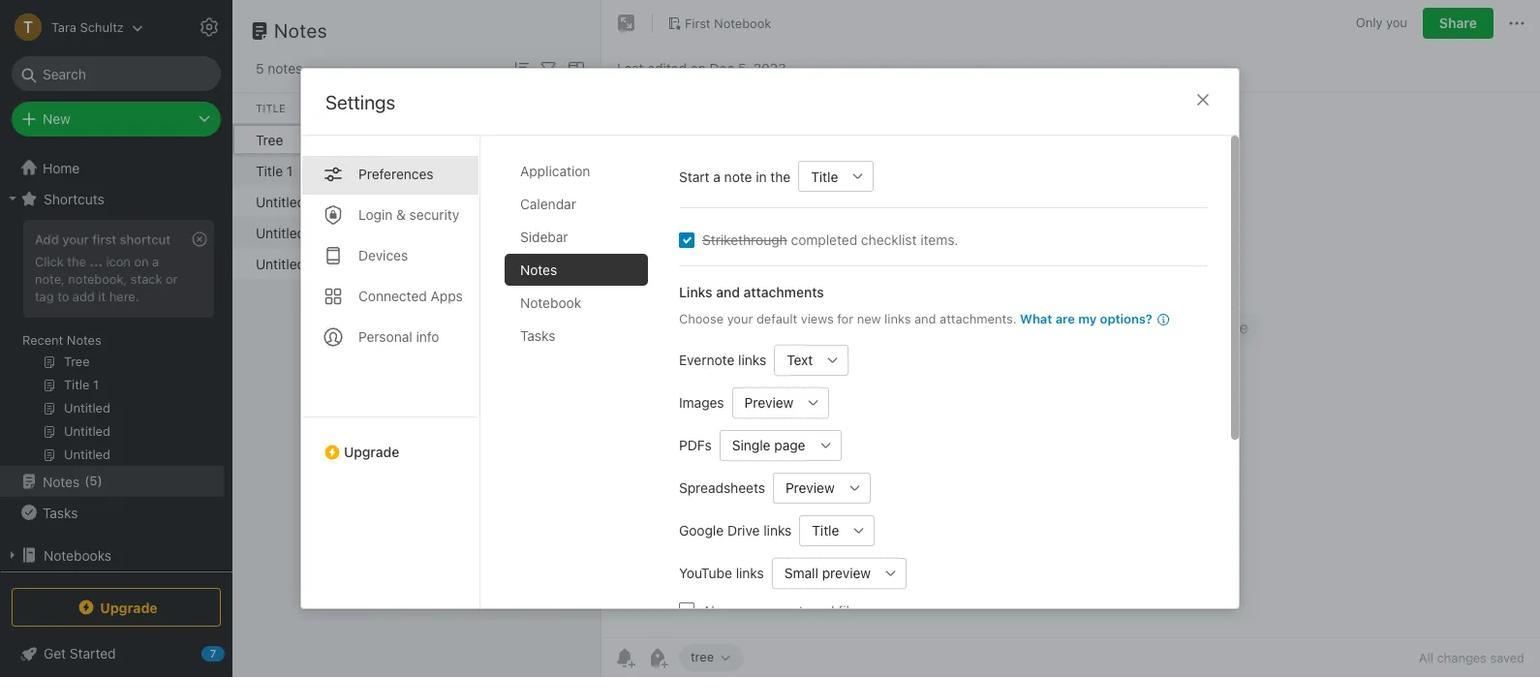 Task type: describe. For each thing, give the bounding box(es) containing it.
notebook tab
[[505, 287, 648, 319]]

sidebar
[[520, 229, 568, 245]]

text
[[787, 352, 813, 368]]

note window element
[[602, 0, 1541, 677]]

images
[[679, 394, 724, 411]]

0 vertical spatial and
[[716, 284, 740, 300]]

group containing add your first shortcut
[[0, 214, 224, 474]]

just
[[411, 131, 437, 148]]

share
[[1440, 15, 1478, 31]]

title inside start a new note in the body or title. field
[[811, 168, 839, 185]]

the inside group
[[67, 254, 86, 269]]

evernote links
[[679, 352, 767, 368]]

just now
[[411, 131, 467, 148]]

(
[[85, 473, 89, 489]]

notes ( 5 )
[[43, 473, 102, 490]]

...
[[90, 254, 103, 269]]

0 vertical spatial the
[[771, 168, 791, 185]]

first notebook for nov 14
[[585, 224, 678, 241]]

are
[[1056, 311, 1075, 326]]

tree
[[256, 131, 283, 148]]

notebook inside tab
[[520, 294, 582, 311]]

title inside title row group
[[256, 102, 286, 114]]

close image
[[1192, 88, 1215, 111]]

title row group
[[233, 93, 1023, 124]]

expand notebooks image
[[5, 548, 20, 563]]

3 untitled from the top
[[256, 255, 305, 272]]

first notebook for 1 min ago
[[585, 131, 678, 148]]

a inside icon on a note, notebook, stack or tag to add it here.
[[152, 254, 159, 269]]

only
[[1356, 15, 1383, 30]]

27 for 27
[[526, 193, 542, 210]]

links up open
[[736, 565, 764, 581]]

always
[[703, 602, 746, 619]]

connected
[[359, 288, 427, 304]]

Always open external files checkbox
[[679, 603, 695, 618]]

calendar
[[520, 196, 576, 212]]

preview
[[822, 565, 871, 581]]

title button for google drive links
[[800, 515, 844, 546]]

Select38548 checkbox
[[679, 232, 695, 247]]

sidebar tab
[[505, 221, 648, 253]]

0 vertical spatial upgrade button
[[301, 417, 480, 468]]

new
[[857, 311, 881, 326]]

page
[[775, 437, 806, 453]]

27 down 28
[[439, 193, 455, 210]]

here.
[[109, 289, 139, 304]]

title 1
[[256, 162, 293, 179]]

changes
[[1438, 650, 1487, 666]]

tab list for application
[[301, 136, 481, 609]]

text button
[[774, 344, 818, 375]]

always open external files
[[703, 602, 864, 619]]

nov 28
[[411, 162, 456, 179]]

info
[[416, 328, 440, 345]]

for
[[837, 311, 854, 326]]

0 vertical spatial 1
[[498, 131, 504, 148]]

last edited on dec 5, 2023
[[617, 60, 787, 76]]

on inside note window element
[[691, 60, 706, 76]]

5 inside note list element
[[256, 60, 264, 77]]

notebook inside button
[[714, 15, 772, 31]]

what
[[1020, 311, 1053, 326]]

nov down min
[[498, 162, 523, 179]]

small
[[785, 565, 819, 581]]

attachments.
[[940, 311, 1017, 326]]

untitled for nov 27
[[256, 193, 305, 210]]

tree button
[[679, 644, 744, 672]]

notes inside note list element
[[274, 19, 328, 42]]

strikethrough completed checklist items.
[[703, 232, 959, 248]]

tasks button
[[0, 497, 224, 528]]

to
[[57, 289, 69, 304]]

first notebook for nov 13
[[585, 255, 678, 272]]

calendar tab
[[505, 188, 648, 220]]

pdfs
[[679, 437, 712, 453]]

13
[[526, 255, 541, 272]]

first for nov 27
[[585, 162, 613, 179]]

personal
[[359, 328, 413, 345]]

tasks tab
[[505, 320, 648, 352]]

notes inside tab
[[520, 262, 557, 278]]

first
[[92, 232, 116, 247]]

evernote
[[679, 352, 735, 368]]

add a reminder image
[[613, 646, 637, 670]]

note
[[725, 168, 752, 185]]

first notebook for nov 27
[[585, 162, 678, 179]]

click
[[35, 254, 64, 269]]

settings inside 'tooltip'
[[244, 18, 294, 34]]

note,
[[35, 271, 65, 287]]

title inside title "field"
[[812, 522, 840, 539]]

new
[[43, 110, 71, 127]]

links right new
[[885, 311, 911, 326]]

28
[[439, 162, 456, 179]]

0 vertical spatial a
[[714, 168, 721, 185]]

default
[[757, 311, 798, 326]]

shortcuts button
[[0, 183, 224, 214]]

note list element
[[233, 0, 1023, 677]]

apps
[[431, 288, 463, 304]]

links right drive
[[764, 522, 792, 539]]

title button for start a note in the
[[799, 161, 843, 192]]

5 notes
[[256, 60, 303, 77]]

preferences
[[359, 166, 434, 182]]

first for 1 min ago
[[585, 131, 613, 148]]

1 nov 14 from the left
[[411, 224, 454, 241]]

0 vertical spatial title button
[[233, 93, 1023, 124]]

notebook,
[[68, 271, 127, 287]]

application tab
[[505, 155, 648, 187]]

all changes saved
[[1420, 650, 1525, 666]]

last
[[617, 60, 644, 76]]

upgrade for upgrade popup button to the bottom
[[100, 599, 158, 616]]

Choose default view option for Evernote links field
[[774, 344, 849, 375]]

Choose default view option for PDFs field
[[720, 430, 842, 461]]

notes inside notes ( 5 )
[[43, 473, 80, 490]]

Note Editor text field
[[602, 93, 1541, 638]]

tab list for start a note in the
[[505, 155, 664, 609]]

start a note in the
[[679, 168, 791, 185]]

add tag image
[[646, 646, 670, 670]]

icon
[[106, 254, 131, 269]]

tasks inside 'tasks' tab
[[520, 327, 556, 344]]

new button
[[12, 102, 221, 137]]

title down tree
[[256, 162, 283, 179]]

nov left 28
[[411, 162, 436, 179]]

application
[[520, 163, 591, 179]]



Task type: locate. For each thing, give the bounding box(es) containing it.
nov down security
[[411, 224, 436, 241]]

google drive links
[[679, 522, 792, 539]]

in
[[756, 168, 767, 185]]

0 horizontal spatial upgrade button
[[12, 588, 221, 627]]

and right links
[[716, 284, 740, 300]]

1 untitled from the top
[[256, 193, 305, 210]]

nov up sidebar
[[498, 193, 523, 210]]

0 horizontal spatial tab list
[[301, 136, 481, 609]]

preview button for images
[[732, 387, 799, 418]]

0 horizontal spatial a
[[152, 254, 159, 269]]

1 horizontal spatial nov 14
[[498, 224, 541, 241]]

1 horizontal spatial settings
[[326, 91, 396, 113]]

preview button up single page button at the bottom of the page
[[732, 387, 799, 418]]

settings image
[[198, 16, 221, 39]]

shortcut
[[120, 232, 171, 247]]

nov 27 for 27
[[498, 193, 542, 210]]

0 horizontal spatial 14
[[439, 224, 454, 241]]

nov 13
[[498, 255, 541, 272]]

icon on a note, notebook, stack or tag to add it here.
[[35, 254, 178, 304]]

nov 14 down security
[[411, 224, 454, 241]]

all
[[1420, 650, 1434, 666]]

tree containing home
[[0, 152, 233, 675]]

tasks inside tasks button
[[43, 504, 78, 521]]

expand note image
[[615, 12, 639, 35]]

tasks down notes ( 5 )
[[43, 504, 78, 521]]

spreadsheets
[[679, 480, 765, 496]]

1 vertical spatial upgrade button
[[12, 588, 221, 627]]

0 horizontal spatial upgrade
[[100, 599, 158, 616]]

small preview button
[[772, 558, 876, 589]]

1 vertical spatial upgrade
[[100, 599, 158, 616]]

stack
[[131, 271, 162, 287]]

nov 27 down min
[[498, 162, 542, 179]]

notes
[[268, 60, 303, 77]]

1 horizontal spatial the
[[771, 168, 791, 185]]

row group inside note list element
[[233, 124, 926, 279]]

first for nov 13
[[585, 255, 613, 272]]

and
[[716, 284, 740, 300], [915, 311, 937, 326]]

1 horizontal spatial on
[[691, 60, 706, 76]]

links left text button
[[739, 352, 767, 368]]

1 vertical spatial on
[[134, 254, 149, 269]]

tasks down the notebook tab
[[520, 327, 556, 344]]

nov 27 for 28
[[498, 162, 542, 179]]

0 vertical spatial on
[[691, 60, 706, 76]]

add
[[73, 289, 95, 304]]

security
[[410, 206, 460, 223]]

preview for images
[[745, 394, 794, 411]]

first up last edited on dec 5, 2023
[[685, 15, 711, 31]]

&
[[396, 206, 406, 223]]

login & security
[[359, 206, 460, 223]]

preview button down "page"
[[773, 472, 840, 503]]

add
[[35, 232, 59, 247]]

title
[[256, 102, 286, 114], [256, 162, 283, 179], [811, 168, 839, 185], [812, 522, 840, 539]]

None search field
[[25, 56, 207, 91]]

on
[[691, 60, 706, 76], [134, 254, 149, 269]]

2 untitled from the top
[[256, 224, 305, 241]]

0 horizontal spatial and
[[716, 284, 740, 300]]

first inside button
[[685, 15, 711, 31]]

checklist
[[861, 232, 917, 248]]

notebooks
[[44, 547, 112, 563]]

your down the 'links and attachments'
[[727, 311, 753, 326]]

untitled for nov 14
[[256, 224, 305, 241]]

27 up sidebar
[[526, 193, 542, 210]]

recent
[[22, 332, 63, 348]]

personal info
[[359, 328, 440, 345]]

files
[[839, 602, 864, 619]]

start
[[679, 168, 710, 185]]

notebook up 5,
[[714, 15, 772, 31]]

notebook left 'start'
[[616, 162, 678, 179]]

5 inside notes ( 5 )
[[89, 473, 97, 489]]

Choose default view option for Google Drive links field
[[800, 515, 875, 546]]

dec
[[710, 60, 735, 76]]

preview inside choose default view option for spreadsheets field
[[786, 480, 835, 496]]

google
[[679, 522, 724, 539]]

settings
[[244, 18, 294, 34], [326, 91, 396, 113]]

1 horizontal spatial a
[[714, 168, 721, 185]]

1 horizontal spatial upgrade
[[344, 444, 399, 460]]

0 vertical spatial upgrade
[[344, 444, 399, 460]]

edited
[[648, 60, 687, 76]]

notes up notes
[[274, 19, 328, 42]]

Choose default view option for Spreadsheets field
[[773, 472, 871, 503]]

0 vertical spatial untitled
[[256, 193, 305, 210]]

nov 14 up 'nov 13'
[[498, 224, 541, 241]]

first up calendar tab
[[585, 162, 613, 179]]

connected apps
[[359, 288, 463, 304]]

notebook down title row group
[[616, 131, 678, 148]]

your
[[62, 232, 89, 247], [727, 311, 753, 326]]

1 min ago
[[498, 131, 558, 148]]

on up stack
[[134, 254, 149, 269]]

27 down 1 min ago
[[526, 162, 542, 179]]

first
[[685, 15, 711, 31], [585, 131, 613, 148], [585, 162, 613, 179], [585, 224, 613, 241], [585, 255, 613, 272]]

1 vertical spatial and
[[915, 311, 937, 326]]

tree
[[0, 152, 233, 675]]

notebook for nov 13
[[616, 255, 678, 272]]

0 vertical spatial preview
[[745, 394, 794, 411]]

a left note
[[714, 168, 721, 185]]

notebook for nov 14
[[616, 224, 678, 241]]

2 vertical spatial title button
[[800, 515, 844, 546]]

my
[[1079, 311, 1097, 326]]

1 vertical spatial your
[[727, 311, 753, 326]]

tab list containing preferences
[[301, 136, 481, 609]]

notebook left select38548 option
[[616, 224, 678, 241]]

add your first shortcut
[[35, 232, 171, 247]]

0 vertical spatial settings
[[244, 18, 294, 34]]

1 vertical spatial settings
[[326, 91, 396, 113]]

nov up 'nov 13'
[[498, 224, 523, 241]]

Choose default view option for YouTube links field
[[772, 558, 907, 589]]

nov 14
[[411, 224, 454, 241], [498, 224, 541, 241]]

youtube links
[[679, 565, 764, 581]]

notes
[[274, 19, 328, 42], [520, 262, 557, 278], [67, 332, 101, 348], [43, 473, 80, 490]]

notes inside group
[[67, 332, 101, 348]]

title button down last
[[233, 93, 1023, 124]]

preview for spreadsheets
[[786, 480, 835, 496]]

login
[[359, 206, 393, 223]]

single page
[[732, 437, 806, 453]]

views
[[801, 311, 834, 326]]

preview button for spreadsheets
[[773, 472, 840, 503]]

14 down security
[[439, 224, 454, 241]]

or
[[166, 271, 178, 287]]

row group containing tree
[[233, 124, 926, 279]]

0 vertical spatial tasks
[[520, 327, 556, 344]]

2 vertical spatial untitled
[[256, 255, 305, 272]]

nov 27 up sidebar
[[498, 193, 542, 210]]

0 horizontal spatial on
[[134, 254, 149, 269]]

title button right in
[[799, 161, 843, 192]]

1 horizontal spatial tasks
[[520, 327, 556, 344]]

1 horizontal spatial 5
[[256, 60, 264, 77]]

nov left 13
[[498, 255, 523, 272]]

title button
[[233, 93, 1023, 124], [799, 161, 843, 192], [800, 515, 844, 546]]

1 vertical spatial 1
[[287, 162, 293, 179]]

tree
[[691, 649, 714, 665]]

Choose default view option for Images field
[[732, 387, 830, 418]]

small preview
[[785, 565, 871, 581]]

tasks
[[520, 327, 556, 344], [43, 504, 78, 521]]

1 horizontal spatial 1
[[498, 131, 504, 148]]

your inside group
[[62, 232, 89, 247]]

share button
[[1423, 8, 1494, 39]]

external
[[785, 602, 835, 619]]

upgrade for upgrade popup button to the top
[[344, 444, 399, 460]]

settings up preferences
[[326, 91, 396, 113]]

0 horizontal spatial nov 14
[[411, 224, 454, 241]]

first up application tab
[[585, 131, 613, 148]]

tab list
[[301, 136, 481, 609], [505, 155, 664, 609]]

5 up tasks button
[[89, 473, 97, 489]]

click the ...
[[35, 254, 103, 269]]

0 vertical spatial your
[[62, 232, 89, 247]]

1 vertical spatial 5
[[89, 473, 97, 489]]

your up click the ...
[[62, 232, 89, 247]]

0 horizontal spatial tasks
[[43, 504, 78, 521]]

preview up single page
[[745, 394, 794, 411]]

1 horizontal spatial tab list
[[505, 155, 664, 609]]

settings up 5 notes
[[244, 18, 294, 34]]

what are my options?
[[1020, 311, 1153, 326]]

the right in
[[771, 168, 791, 185]]

1 vertical spatial title button
[[799, 161, 843, 192]]

first down sidebar tab
[[585, 255, 613, 272]]

0 horizontal spatial settings
[[244, 18, 294, 34]]

0 vertical spatial preview button
[[732, 387, 799, 418]]

choose your default views for new links and attachments.
[[679, 311, 1017, 326]]

1 vertical spatial untitled
[[256, 224, 305, 241]]

2 14 from the left
[[526, 224, 541, 241]]

1 vertical spatial the
[[67, 254, 86, 269]]

2 nov 14 from the left
[[498, 224, 541, 241]]

a up stack
[[152, 254, 159, 269]]

your for default
[[727, 311, 753, 326]]

5,
[[738, 60, 750, 76]]

1 vertical spatial tasks
[[43, 504, 78, 521]]

0 horizontal spatial 1
[[287, 162, 293, 179]]

settings tooltip
[[215, 8, 310, 46]]

title button down choose default view option for spreadsheets field
[[800, 515, 844, 546]]

nov right &
[[411, 193, 436, 210]]

tab list containing application
[[505, 155, 664, 609]]

open
[[750, 602, 781, 619]]

notebook for nov 27
[[616, 162, 678, 179]]

1 14 from the left
[[439, 224, 454, 241]]

attachments
[[744, 284, 824, 300]]

first for nov 14
[[585, 224, 613, 241]]

preview inside field
[[745, 394, 794, 411]]

row group
[[233, 124, 926, 279]]

0 horizontal spatial your
[[62, 232, 89, 247]]

notebook down sidebar tab
[[616, 255, 678, 272]]

notes down sidebar
[[520, 262, 557, 278]]

links
[[679, 284, 713, 300]]

Search text field
[[25, 56, 207, 91]]

14 up 13
[[526, 224, 541, 241]]

drive
[[728, 522, 760, 539]]

title up small preview button
[[812, 522, 840, 539]]

completed
[[791, 232, 858, 248]]

5 left notes
[[256, 60, 264, 77]]

first down calendar tab
[[585, 224, 613, 241]]

group
[[0, 214, 224, 474]]

items.
[[921, 232, 959, 248]]

ago
[[534, 131, 558, 148]]

you
[[1387, 15, 1408, 30]]

first notebook inside button
[[685, 15, 772, 31]]

notes right 'recent'
[[67, 332, 101, 348]]

first notebook button
[[661, 10, 778, 37]]

links and attachments
[[679, 284, 824, 300]]

notes tab
[[505, 254, 648, 286]]

now
[[441, 131, 467, 148]]

notebook for 1 min ago
[[616, 131, 678, 148]]

options?
[[1100, 311, 1153, 326]]

27 for 28
[[526, 162, 542, 179]]

single page button
[[720, 430, 811, 461]]

14
[[439, 224, 454, 241], [526, 224, 541, 241]]

youtube
[[679, 565, 733, 581]]

single
[[732, 437, 771, 453]]

shortcuts
[[44, 190, 104, 207]]

first notebook
[[685, 15, 772, 31], [585, 131, 678, 148], [585, 162, 678, 179], [585, 224, 678, 241], [585, 255, 678, 272]]

2023
[[754, 60, 787, 76]]

0 horizontal spatial the
[[67, 254, 86, 269]]

1 vertical spatial preview
[[786, 480, 835, 496]]

nov 27
[[498, 162, 542, 179], [411, 193, 455, 210], [498, 193, 542, 210]]

devices
[[359, 247, 408, 263]]

1 vertical spatial a
[[152, 254, 159, 269]]

your for first
[[62, 232, 89, 247]]

0 vertical spatial 5
[[256, 60, 264, 77]]

the left ...
[[67, 254, 86, 269]]

0 horizontal spatial 5
[[89, 473, 97, 489]]

on left dec
[[691, 60, 706, 76]]

preview down "page"
[[786, 480, 835, 496]]

notebook down notes tab
[[520, 294, 582, 311]]

only you
[[1356, 15, 1408, 30]]

Start a new note in the body or title. field
[[799, 161, 874, 192]]

it
[[98, 289, 106, 304]]

1 horizontal spatial your
[[727, 311, 753, 326]]

1 horizontal spatial upgrade button
[[301, 417, 480, 468]]

home
[[43, 159, 80, 176]]

title up tree
[[256, 102, 286, 114]]

1 vertical spatial preview button
[[773, 472, 840, 503]]

on inside icon on a note, notebook, stack or tag to add it here.
[[134, 254, 149, 269]]

title right in
[[811, 168, 839, 185]]

1 horizontal spatial and
[[915, 311, 937, 326]]

and left attachments. in the right top of the page
[[915, 311, 937, 326]]

strikethrough
[[703, 232, 788, 248]]

notebook
[[714, 15, 772, 31], [616, 131, 678, 148], [616, 162, 678, 179], [616, 224, 678, 241], [616, 255, 678, 272], [520, 294, 582, 311]]

recent notes
[[22, 332, 101, 348]]

notes left (
[[43, 473, 80, 490]]

1 horizontal spatial 14
[[526, 224, 541, 241]]

nov
[[411, 162, 436, 179], [498, 162, 523, 179], [411, 193, 436, 210], [498, 193, 523, 210], [411, 224, 436, 241], [498, 224, 523, 241], [498, 255, 523, 272]]

saved
[[1491, 650, 1525, 666]]

nov 27 down nov 28
[[411, 193, 455, 210]]



Task type: vqa. For each thing, say whether or not it's contained in the screenshot.
first More actions field
no



